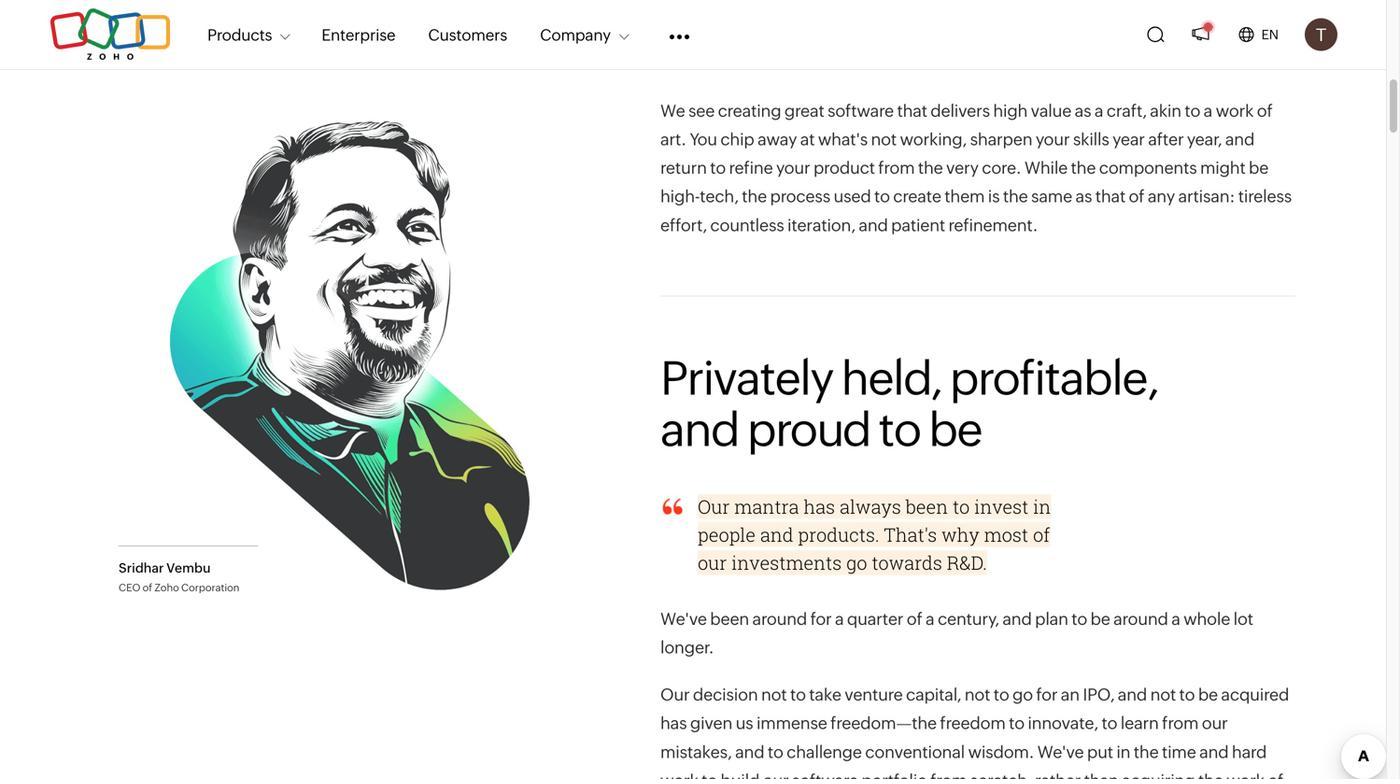 Task type: describe. For each thing, give the bounding box(es) containing it.
same
[[1031, 187, 1073, 206]]

year,
[[1187, 130, 1222, 149]]

to up put
[[1102, 714, 1118, 733]]

profitable,
[[950, 351, 1159, 405]]

see
[[689, 101, 715, 120]]

to right used
[[874, 187, 890, 206]]

challenge
[[787, 743, 862, 762]]

1 vertical spatial our
[[1202, 714, 1228, 733]]

value
[[1031, 101, 1072, 120]]

1 around from the left
[[753, 610, 807, 629]]

to inside our mantra has always been to invest in people and products. that's why most of our investments go towards r&d.
[[953, 494, 970, 519]]

privately held, profitable, and proud to be
[[661, 351, 1159, 456]]

a left the craft,
[[1095, 101, 1104, 120]]

the up acquiring
[[1134, 743, 1159, 762]]

2 vertical spatial from
[[931, 771, 967, 779]]

mantra
[[735, 494, 799, 519]]

to down immense
[[768, 743, 784, 762]]

company
[[540, 25, 611, 44]]

and inside 'we've been around for a quarter of a century, and plan to be around a whole lot longer.'
[[1003, 610, 1032, 629]]

customers
[[428, 25, 507, 44]]

capital,
[[906, 685, 962, 705]]

the right is
[[1003, 187, 1028, 206]]

invest
[[975, 494, 1029, 519]]

products.
[[798, 522, 880, 547]]

corporation
[[181, 582, 240, 594]]

our inside our mantra has always been to invest in people and products. that's why most of our investments go towards r&d.
[[698, 550, 727, 575]]

lot
[[1234, 610, 1254, 629]]

akin
[[1150, 101, 1182, 120]]

be inside our decision not to take venture capital, not to go for an ipo, and not to be acquired has given us immense freedom—the freedom to innovate, to learn from our mistakes, and to challenge conventional wisdom. we've put in the time and hard work to build our software portfolio from scratch, rather than acquiring the work
[[1199, 685, 1218, 705]]

create
[[893, 187, 942, 206]]

artisan:
[[1179, 187, 1235, 206]]

learn
[[1121, 714, 1159, 733]]

in inside our mantra has always been to invest in people and products. that's why most of our investments go towards r&d.
[[1034, 494, 1051, 519]]

our for our mantra has always been to invest in people and products. that's why most of our investments go towards r&d.
[[698, 494, 730, 519]]

what's
[[818, 130, 868, 149]]

while
[[1025, 159, 1068, 178]]

enterprise
[[322, 25, 396, 44]]

whole
[[1184, 610, 1231, 629]]

at
[[800, 130, 815, 149]]

towards
[[872, 550, 943, 575]]

immense
[[757, 714, 828, 733]]

acquiring
[[1122, 771, 1195, 779]]

time
[[1162, 743, 1197, 762]]

quarter
[[847, 610, 904, 629]]

for inside our decision not to take venture capital, not to go for an ipo, and not to be acquired has given us immense freedom—the freedom to innovate, to learn from our mistakes, and to challenge conventional wisdom. we've put in the time and hard work to build our software portfolio from scratch, rather than acquiring the work
[[1036, 685, 1058, 705]]

be inside the privately held, profitable, and proud to be
[[929, 403, 982, 456]]

might
[[1201, 159, 1246, 178]]

core.
[[982, 159, 1022, 178]]

of inside sridhar vembu ceo of zoho corporation
[[143, 582, 152, 594]]

we see creating great software that delivers high value as a craft, akin to a work of art. you chip away at what's not working, sharpen your skills year after year, and return to refine your product from the very core. while the components might be high-tech, the process used to create them is the same as that of any artisan: tireless effort, countless iteration, and patient refinement.
[[661, 101, 1292, 235]]

privately
[[661, 351, 833, 405]]

craft,
[[1107, 101, 1147, 120]]

been inside our mantra has always been to invest in people and products. that's why most of our investments go towards r&d.
[[906, 494, 948, 519]]

a left quarter
[[835, 610, 844, 629]]

us
[[736, 714, 754, 733]]

a left the whole
[[1172, 610, 1181, 629]]

a left 'century,'
[[926, 610, 935, 629]]

very
[[946, 159, 979, 178]]

any
[[1148, 187, 1175, 206]]

year
[[1113, 130, 1145, 149]]

1 horizontal spatial your
[[1036, 130, 1070, 149]]

we've been around for a quarter of a century, and plan to be around a whole lot longer.
[[661, 610, 1254, 657]]

return
[[661, 159, 707, 178]]

the down skills
[[1071, 159, 1096, 178]]

for inside 'we've been around for a quarter of a century, and plan to be around a whole lot longer.'
[[811, 610, 832, 629]]

products
[[207, 25, 272, 44]]

been inside 'we've been around for a quarter of a century, and plan to be around a whole lot longer.'
[[710, 610, 749, 629]]

of inside 'we've been around for a quarter of a century, and plan to be around a whole lot longer.'
[[907, 610, 923, 629]]

chip
[[721, 130, 755, 149]]

customers link
[[428, 14, 507, 55]]

most
[[984, 522, 1029, 547]]

great
[[785, 101, 825, 120]]

a up the year,
[[1204, 101, 1213, 120]]

be inside the we see creating great software that delivers high value as a craft, akin to a work of art. you chip away at what's not working, sharpen your skills year after year, and return to refine your product from the very core. while the components might be high-tech, the process used to create them is the same as that of any artisan: tireless effort, countless iteration, and patient refinement.
[[1249, 159, 1269, 178]]

r&d.
[[947, 550, 987, 575]]

process
[[770, 187, 831, 206]]

longer.
[[661, 638, 714, 657]]

ipo,
[[1083, 685, 1115, 705]]

patient
[[891, 216, 946, 235]]

mistakes,
[[661, 743, 732, 762]]

creating
[[718, 101, 781, 120]]

freedom
[[940, 714, 1006, 733]]

rather
[[1035, 771, 1081, 779]]

plan
[[1035, 610, 1069, 629]]

put
[[1087, 743, 1114, 762]]

working,
[[900, 130, 967, 149]]

tech,
[[700, 187, 739, 206]]

0 horizontal spatial that
[[897, 101, 928, 120]]

to left take
[[790, 685, 806, 705]]

zoho
[[154, 582, 179, 594]]

used
[[834, 187, 871, 206]]

to up time
[[1180, 685, 1195, 705]]

venture
[[845, 685, 903, 705]]

people
[[698, 522, 756, 547]]

effort,
[[661, 216, 707, 235]]

vembu
[[166, 561, 211, 576]]

of inside our mantra has always been to invest in people and products. that's why most of our investments go towards r&d.
[[1033, 522, 1050, 547]]

to right akin
[[1185, 101, 1201, 120]]

the down the refine
[[742, 187, 767, 206]]

en
[[1262, 27, 1279, 42]]

scratch,
[[970, 771, 1032, 779]]

be inside 'we've been around for a quarter of a century, and plan to be around a whole lot longer.'
[[1091, 610, 1111, 629]]

than
[[1084, 771, 1119, 779]]

and inside the privately held, profitable, and proud to be
[[661, 403, 739, 456]]

you
[[690, 130, 717, 149]]

an
[[1061, 685, 1080, 705]]

freedom—the
[[831, 714, 937, 733]]

why
[[942, 522, 980, 547]]



Task type: locate. For each thing, give the bounding box(es) containing it.
0 horizontal spatial in
[[1034, 494, 1051, 519]]

as right 'same' at the top of the page
[[1076, 187, 1092, 206]]

that down components on the top of page
[[1096, 187, 1126, 206]]

we've up rather
[[1038, 743, 1084, 762]]

after
[[1148, 130, 1184, 149]]

1 vertical spatial work
[[661, 771, 699, 779]]

terry turtle image
[[1305, 18, 1338, 51]]

product
[[814, 159, 875, 178]]

of down en
[[1257, 101, 1273, 120]]

century,
[[938, 610, 1000, 629]]

1 vertical spatial has
[[661, 714, 687, 733]]

hard
[[1232, 743, 1267, 762]]

2 around from the left
[[1114, 610, 1169, 629]]

1 vertical spatial software
[[792, 771, 859, 779]]

take
[[809, 685, 842, 705]]

1 vertical spatial our
[[661, 685, 690, 705]]

to inside the privately held, profitable, and proud to be
[[879, 403, 921, 456]]

be up tireless
[[1249, 159, 1269, 178]]

be up invest
[[929, 403, 982, 456]]

around
[[753, 610, 807, 629], [1114, 610, 1169, 629]]

0 horizontal spatial our
[[661, 685, 690, 705]]

the down working,
[[918, 159, 943, 178]]

1 horizontal spatial been
[[906, 494, 948, 519]]

software inside our decision not to take venture capital, not to go for an ipo, and not to be acquired has given us immense freedom—the freedom to innovate, to learn from our mistakes, and to challenge conventional wisdom. we've put in the time and hard work to build our software portfolio from scratch, rather than acquiring the work
[[792, 771, 859, 779]]

high-
[[661, 187, 700, 206]]

2 horizontal spatial from
[[1162, 714, 1199, 733]]

our inside our decision not to take venture capital, not to go for an ipo, and not to be acquired has given us immense freedom—the freedom to innovate, to learn from our mistakes, and to challenge conventional wisdom. we've put in the time and hard work to build our software portfolio from scratch, rather than acquiring the work
[[661, 685, 690, 705]]

we've
[[661, 610, 707, 629], [1038, 743, 1084, 762]]

been up longer.
[[710, 610, 749, 629]]

high
[[993, 101, 1028, 120]]

been
[[906, 494, 948, 519], [710, 610, 749, 629]]

to inside 'we've been around for a quarter of a century, and plan to be around a whole lot longer.'
[[1072, 610, 1088, 629]]

0 vertical spatial that
[[897, 101, 928, 120]]

proud
[[747, 403, 871, 456]]

away
[[758, 130, 797, 149]]

acquired
[[1222, 685, 1290, 705]]

we've inside our decision not to take venture capital, not to go for an ipo, and not to be acquired has given us immense freedom—the freedom to innovate, to learn from our mistakes, and to challenge conventional wisdom. we've put in the time and hard work to build our software portfolio from scratch, rather than acquiring the work
[[1038, 743, 1084, 762]]

of left any on the top right
[[1129, 187, 1145, 206]]

from inside the we see creating great software that delivers high value as a craft, akin to a work of art. you chip away at what's not working, sharpen your skills year after year, and return to refine your product from the very core. while the components might be high-tech, the process used to create them is the same as that of any artisan: tireless effort, countless iteration, and patient refinement.
[[879, 159, 915, 178]]

delivers
[[931, 101, 990, 120]]

to right plan
[[1072, 610, 1088, 629]]

0 vertical spatial has
[[804, 494, 835, 519]]

in
[[1034, 494, 1051, 519], [1117, 743, 1131, 762]]

go inside our mantra has always been to invest in people and products. that's why most of our investments go towards r&d.
[[847, 550, 868, 575]]

not up immense
[[761, 685, 787, 705]]

1 horizontal spatial we've
[[1038, 743, 1084, 762]]

1 horizontal spatial around
[[1114, 610, 1169, 629]]

of
[[1257, 101, 1273, 120], [1129, 187, 1145, 206], [1033, 522, 1050, 547], [143, 582, 152, 594], [907, 610, 923, 629]]

countless
[[710, 216, 784, 235]]

refinement.
[[949, 216, 1038, 235]]

work inside the we see creating great software that delivers high value as a craft, akin to a work of art. you chip away at what's not working, sharpen your skills year after year, and return to refine your product from the very core. while the components might be high-tech, the process used to create them is the same as that of any artisan: tireless effort, countless iteration, and patient refinement.
[[1216, 101, 1254, 120]]

around left the whole
[[1114, 610, 1169, 629]]

from up time
[[1162, 714, 1199, 733]]

our down longer.
[[661, 685, 690, 705]]

innovate,
[[1028, 714, 1099, 733]]

decision
[[693, 685, 758, 705]]

software down challenge
[[792, 771, 859, 779]]

our right 'build' at the bottom right of page
[[763, 771, 789, 779]]

ceo
[[119, 582, 140, 594]]

to down mistakes,
[[702, 771, 718, 779]]

2 horizontal spatial our
[[1202, 714, 1228, 733]]

0 horizontal spatial from
[[879, 159, 915, 178]]

work inside our decision not to take venture capital, not to go for an ipo, and not to be acquired has given us immense freedom—the freedom to innovate, to learn from our mistakes, and to challenge conventional wisdom. we've put in the time and hard work to build our software portfolio from scratch, rather than acquiring the work
[[661, 771, 699, 779]]

0 horizontal spatial our
[[698, 550, 727, 575]]

0 vertical spatial your
[[1036, 130, 1070, 149]]

1 vertical spatial your
[[776, 159, 811, 178]]

our for our decision not to take venture capital, not to go for an ipo, and not to be acquired has given us immense freedom—the freedom to innovate, to learn from our mistakes, and to challenge conventional wisdom. we've put in the time and hard work to build our software portfolio from scratch, rather than acquiring the work
[[661, 685, 690, 705]]

software
[[828, 101, 894, 120], [792, 771, 859, 779]]

0 vertical spatial in
[[1034, 494, 1051, 519]]

around down investments
[[753, 610, 807, 629]]

1 vertical spatial that
[[1096, 187, 1126, 206]]

0 vertical spatial go
[[847, 550, 868, 575]]

be left acquired
[[1199, 685, 1218, 705]]

1 horizontal spatial from
[[931, 771, 967, 779]]

not up learn
[[1151, 685, 1176, 705]]

your up process
[[776, 159, 811, 178]]

skills
[[1073, 130, 1110, 149]]

0 vertical spatial we've
[[661, 610, 707, 629]]

that's
[[884, 522, 937, 547]]

0 vertical spatial work
[[1216, 101, 1254, 120]]

1 horizontal spatial has
[[804, 494, 835, 519]]

our decision not to take venture capital, not to go for an ipo, and not to be acquired has given us immense freedom—the freedom to innovate, to learn from our mistakes, and to challenge conventional wisdom. we've put in the time and hard work to build our software portfolio from scratch, rather than acquiring the work
[[661, 685, 1290, 779]]

for left an
[[1036, 685, 1058, 705]]

components
[[1099, 159, 1197, 178]]

them
[[945, 187, 985, 206]]

our
[[698, 494, 730, 519], [661, 685, 690, 705]]

1 vertical spatial from
[[1162, 714, 1199, 733]]

1 vertical spatial been
[[710, 610, 749, 629]]

of right quarter
[[907, 610, 923, 629]]

0 horizontal spatial go
[[847, 550, 868, 575]]

1 horizontal spatial our
[[698, 494, 730, 519]]

1 horizontal spatial our
[[763, 771, 789, 779]]

in inside our decision not to take venture capital, not to go for an ipo, and not to be acquired has given us immense freedom—the freedom to innovate, to learn from our mistakes, and to challenge conventional wisdom. we've put in the time and hard work to build our software portfolio from scratch, rather than acquiring the work
[[1117, 743, 1131, 762]]

has inside our decision not to take venture capital, not to go for an ipo, and not to be acquired has given us immense freedom—the freedom to innovate, to learn from our mistakes, and to challenge conventional wisdom. we've put in the time and hard work to build our software portfolio from scratch, rather than acquiring the work
[[661, 714, 687, 733]]

that
[[897, 101, 928, 120], [1096, 187, 1126, 206]]

conventional
[[865, 743, 965, 762]]

our
[[698, 550, 727, 575], [1202, 714, 1228, 733], [763, 771, 789, 779]]

we've inside 'we've been around for a quarter of a century, and plan to be around a whole lot longer.'
[[661, 610, 707, 629]]

to up freedom
[[994, 685, 1010, 705]]

our mantra has always been to invest in people and products. that's why most of our investments go towards r&d.
[[698, 494, 1051, 575]]

work down mistakes,
[[661, 771, 699, 779]]

is
[[988, 187, 1000, 206]]

investments
[[732, 550, 842, 575]]

work up the year,
[[1216, 101, 1254, 120]]

0 vertical spatial our
[[698, 550, 727, 575]]

your down value
[[1036, 130, 1070, 149]]

as up skills
[[1075, 101, 1092, 120]]

go left an
[[1013, 685, 1033, 705]]

not up freedom
[[965, 685, 991, 705]]

tireless
[[1239, 187, 1292, 206]]

sridhar vembu ceo of zoho corporation
[[119, 561, 240, 594]]

sharpen
[[970, 130, 1033, 149]]

given
[[690, 714, 733, 733]]

and
[[1226, 130, 1255, 149], [859, 216, 888, 235], [661, 403, 739, 456], [760, 522, 794, 547], [1003, 610, 1032, 629], [1118, 685, 1147, 705], [735, 743, 765, 762], [1200, 743, 1229, 762]]

from down the conventional
[[931, 771, 967, 779]]

to up wisdom.
[[1009, 714, 1025, 733]]

0 horizontal spatial around
[[753, 610, 807, 629]]

to up why on the right bottom of page
[[953, 494, 970, 519]]

for left quarter
[[811, 610, 832, 629]]

2 vertical spatial our
[[763, 771, 789, 779]]

our up people
[[698, 494, 730, 519]]

0 vertical spatial from
[[879, 159, 915, 178]]

held,
[[841, 351, 942, 405]]

in right put
[[1117, 743, 1131, 762]]

build
[[721, 771, 760, 779]]

0 vertical spatial software
[[828, 101, 894, 120]]

0 vertical spatial our
[[698, 494, 730, 519]]

0 horizontal spatial your
[[776, 159, 811, 178]]

and inside our mantra has always been to invest in people and products. that's why most of our investments go towards r&d.
[[760, 522, 794, 547]]

iteration,
[[788, 216, 856, 235]]

work
[[1216, 101, 1254, 120], [661, 771, 699, 779]]

art.
[[661, 130, 687, 149]]

has
[[804, 494, 835, 519], [661, 714, 687, 733]]

1 vertical spatial go
[[1013, 685, 1033, 705]]

our inside our mantra has always been to invest in people and products. that's why most of our investments go towards r&d.
[[698, 494, 730, 519]]

1 horizontal spatial go
[[1013, 685, 1033, 705]]

we've up longer.
[[661, 610, 707, 629]]

our down acquired
[[1202, 714, 1228, 733]]

to
[[1185, 101, 1201, 120], [710, 159, 726, 178], [874, 187, 890, 206], [879, 403, 921, 456], [953, 494, 970, 519], [1072, 610, 1088, 629], [790, 685, 806, 705], [994, 685, 1010, 705], [1180, 685, 1195, 705], [1009, 714, 1025, 733], [1102, 714, 1118, 733], [768, 743, 784, 762], [702, 771, 718, 779]]

has up mistakes,
[[661, 714, 687, 733]]

1 vertical spatial we've
[[1038, 743, 1084, 762]]

0 horizontal spatial for
[[811, 610, 832, 629]]

has inside our mantra has always been to invest in people and products. that's why most of our investments go towards r&d.
[[804, 494, 835, 519]]

1 vertical spatial for
[[1036, 685, 1058, 705]]

0 vertical spatial been
[[906, 494, 948, 519]]

we
[[661, 101, 685, 120]]

the right acquiring
[[1199, 771, 1224, 779]]

1 horizontal spatial in
[[1117, 743, 1131, 762]]

for
[[811, 610, 832, 629], [1036, 685, 1058, 705]]

been up that's
[[906, 494, 948, 519]]

of right most at the bottom
[[1033, 522, 1050, 547]]

go inside our decision not to take venture capital, not to go for an ipo, and not to be acquired has given us immense freedom—the freedom to innovate, to learn from our mistakes, and to challenge conventional wisdom. we've put in the time and hard work to build our software portfolio from scratch, rather than acquiring the work
[[1013, 685, 1033, 705]]

be right plan
[[1091, 610, 1111, 629]]

be
[[1249, 159, 1269, 178], [929, 403, 982, 456], [1091, 610, 1111, 629], [1199, 685, 1218, 705]]

0 vertical spatial as
[[1075, 101, 1092, 120]]

our down people
[[698, 550, 727, 575]]

as
[[1075, 101, 1092, 120], [1076, 187, 1092, 206]]

portfolio
[[862, 771, 928, 779]]

go
[[847, 550, 868, 575], [1013, 685, 1033, 705]]

1 vertical spatial as
[[1076, 187, 1092, 206]]

that up working,
[[897, 101, 928, 120]]

1 horizontal spatial work
[[1216, 101, 1254, 120]]

to up tech,
[[710, 159, 726, 178]]

1 horizontal spatial for
[[1036, 685, 1058, 705]]

software up what's
[[828, 101, 894, 120]]

in right invest
[[1034, 494, 1051, 519]]

0 vertical spatial for
[[811, 610, 832, 629]]

0 horizontal spatial we've
[[661, 610, 707, 629]]

0 horizontal spatial has
[[661, 714, 687, 733]]

go down products.
[[847, 550, 868, 575]]

to up always
[[879, 403, 921, 456]]

0 horizontal spatial work
[[661, 771, 699, 779]]

the
[[918, 159, 943, 178], [1071, 159, 1096, 178], [742, 187, 767, 206], [1003, 187, 1028, 206], [1134, 743, 1159, 762], [1199, 771, 1224, 779]]

not
[[871, 130, 897, 149], [761, 685, 787, 705], [965, 685, 991, 705], [1151, 685, 1176, 705]]

from
[[879, 159, 915, 178], [1162, 714, 1199, 733], [931, 771, 967, 779]]

1 vertical spatial in
[[1117, 743, 1131, 762]]

enterprise link
[[322, 14, 396, 55]]

not inside the we see creating great software that delivers high value as a craft, akin to a work of art. you chip away at what's not working, sharpen your skills year after year, and return to refine your product from the very core. while the components might be high-tech, the process used to create them is the same as that of any artisan: tireless effort, countless iteration, and patient refinement.
[[871, 130, 897, 149]]

always
[[840, 494, 901, 519]]

not right what's
[[871, 130, 897, 149]]

from up create
[[879, 159, 915, 178]]

1 horizontal spatial that
[[1096, 187, 1126, 206]]

has up products.
[[804, 494, 835, 519]]

0 horizontal spatial been
[[710, 610, 749, 629]]

of right ceo
[[143, 582, 152, 594]]

wisdom.
[[968, 743, 1034, 762]]

a
[[1095, 101, 1104, 120], [1204, 101, 1213, 120], [835, 610, 844, 629], [926, 610, 935, 629], [1172, 610, 1181, 629]]

software inside the we see creating great software that delivers high value as a craft, akin to a work of art. you chip away at what's not working, sharpen your skills year after year, and return to refine your product from the very core. while the components might be high-tech, the process used to create them is the same as that of any artisan: tireless effort, countless iteration, and patient refinement.
[[828, 101, 894, 120]]



Task type: vqa. For each thing, say whether or not it's contained in the screenshot.
The Chip
yes



